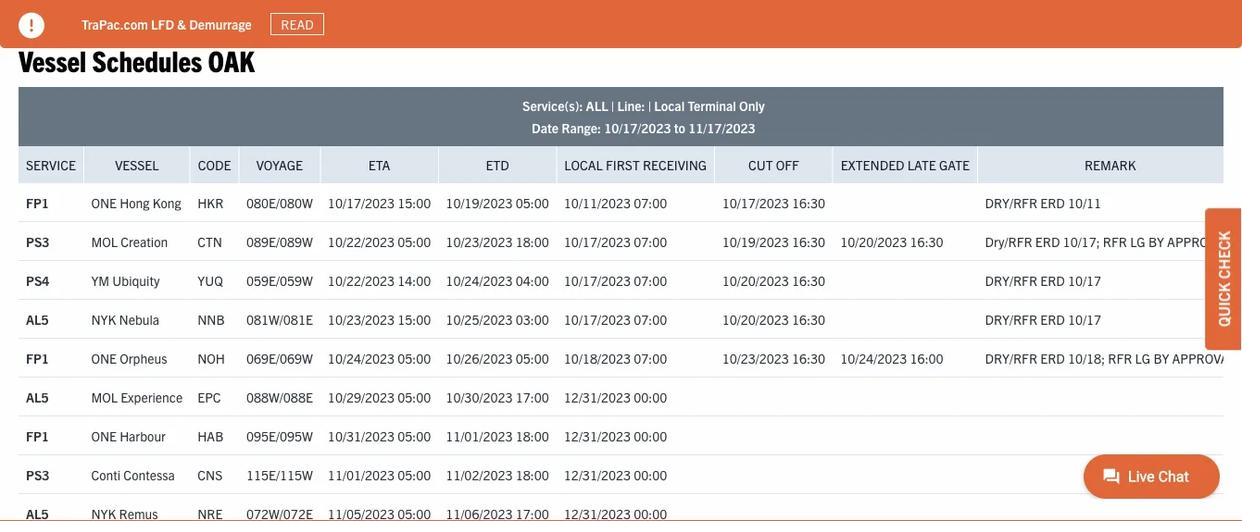 Task type: describe. For each thing, give the bounding box(es) containing it.
local first receiving
[[565, 157, 707, 174]]

12/31/2023 00:00 for 11/01/2023 18:00
[[564, 428, 667, 445]]

extended late gate
[[841, 157, 970, 174]]

dry/rfr erd 10/17 for 10/25/2023 03:00
[[985, 311, 1102, 328]]

harbour
[[120, 428, 166, 445]]

10/20/2023 16:30 for 03:00
[[722, 311, 826, 328]]

vessel for vessel
[[115, 157, 159, 174]]

remark
[[1085, 157, 1136, 174]]

dry/rfr for 10/19/2023 05:00
[[985, 194, 1038, 211]]

read
[[281, 16, 314, 32]]

only
[[739, 98, 765, 114]]

range:
[[562, 120, 601, 137]]

10/11/2023 07:00
[[564, 194, 667, 211]]

cut
[[749, 157, 773, 174]]

10/31/2023
[[328, 428, 395, 445]]

off
[[776, 157, 799, 174]]

18:00 for 11/02/2023 18:00
[[516, 467, 549, 484]]

first
[[606, 157, 640, 174]]

17:00
[[516, 389, 549, 406]]

10/25/2023 03:00
[[446, 311, 549, 328]]

dry/rfr erd 10/17 for 10/24/2023 04:00
[[985, 272, 1102, 289]]

vessel schedules oak
[[19, 42, 255, 78]]

115e/115w
[[246, 467, 313, 484]]

dry/rfr for 10/26/2023 05:00
[[985, 350, 1038, 367]]

mol creation
[[91, 233, 168, 250]]

vessel for vessel schedules oak
[[19, 42, 86, 78]]

quick check
[[1215, 231, 1233, 327]]

demurrage
[[189, 15, 252, 32]]

10/17/2023 15:00
[[328, 194, 431, 211]]

ps3 for mol creation
[[26, 233, 49, 250]]

10/17/2023 07:00 for 10/23/2023 18:00
[[564, 233, 667, 250]]

service(s): all | line: | local terminal only date range: 10/17/2023 to 11/17/2023
[[523, 98, 765, 137]]

voyage
[[256, 157, 303, 174]]

ym ubiquity
[[91, 272, 160, 289]]

10/23/2023 18:00
[[446, 233, 549, 250]]

10/23/2023 for 10/23/2023 16:30
[[722, 350, 789, 367]]

trapac.com lfd & demurrage
[[82, 15, 252, 32]]

088w/088e
[[246, 389, 313, 406]]

hab
[[198, 428, 224, 445]]

10/29/2023 05:00
[[328, 389, 431, 406]]

10/17/2023 07:00 for 10/24/2023 04:00
[[564, 272, 667, 289]]

11/02/2023
[[446, 467, 513, 484]]

069e/069w
[[246, 350, 313, 367]]

rfr for 10/18;
[[1108, 350, 1133, 367]]

05:00 for 10/24/2023 05:00
[[398, 350, 431, 367]]

kong
[[153, 194, 181, 211]]

late
[[908, 157, 936, 174]]

10/26/2023
[[446, 350, 513, 367]]

16:30 down the late
[[910, 233, 944, 250]]

oak
[[208, 42, 255, 78]]

dry/rfr erd 10/18; rfr lg by approval
[[985, 350, 1236, 367]]

00:00 for 11/02/2023 18:00
[[634, 467, 667, 484]]

10/23/2023 16:30
[[722, 350, 826, 367]]

10/22/2023 05:00
[[328, 233, 431, 250]]

service(s):
[[523, 98, 583, 114]]

erd for 10/25/2023 03:00
[[1041, 311, 1065, 328]]

erd for 10/24/2023 04:00
[[1041, 272, 1065, 289]]

receiving
[[643, 157, 707, 174]]

00:00 for 11/01/2023 18:00
[[634, 428, 667, 445]]

10/20/2023 for 10/25/2023 03:00
[[722, 311, 789, 328]]

081w/081e
[[246, 311, 313, 328]]

one hong kong
[[91, 194, 181, 211]]

contessa
[[124, 467, 175, 484]]

07:00 for 10/26/2023 05:00
[[634, 350, 667, 367]]

&
[[177, 15, 186, 32]]

one orpheus
[[91, 350, 167, 367]]

nyk
[[91, 311, 116, 328]]

code
[[198, 157, 231, 174]]

eta
[[369, 157, 390, 174]]

terminal
[[688, 98, 736, 114]]

mol for mol creation
[[91, 233, 118, 250]]

10/18/2023
[[564, 350, 631, 367]]

10/18;
[[1068, 350, 1105, 367]]

00:00 for 10/30/2023 17:00
[[634, 389, 667, 406]]

extended
[[841, 157, 905, 174]]

10/23/2023 for 10/23/2023 15:00
[[328, 311, 395, 328]]

10/22/2023 for 10/22/2023 14:00
[[328, 272, 395, 289]]

date
[[532, 120, 559, 137]]

04:00
[[516, 272, 549, 289]]

10/24/2023 for 10/24/2023 04:00
[[446, 272, 513, 289]]

line:
[[617, 98, 645, 114]]

fp1 for one hong kong
[[26, 194, 49, 211]]

080e/080w
[[246, 194, 313, 211]]

dry/rfr
[[985, 233, 1033, 250]]

095e/095w
[[246, 428, 313, 445]]

03:00
[[516, 311, 549, 328]]

lfd
[[151, 15, 174, 32]]

05:00 for 10/31/2023 05:00
[[398, 428, 431, 445]]

10/17/2023 07:00 for 10/25/2023 03:00
[[564, 311, 667, 328]]

16:30 for 10/19/2023 05:00
[[792, 194, 826, 211]]

10/20/2023 for 10/24/2023 04:00
[[722, 272, 789, 289]]

07:00 for 10/19/2023 05:00
[[634, 194, 667, 211]]

11/01/2023 for 11/01/2023 05:00
[[328, 467, 395, 484]]

12/31/2023 for 11/02/2023 18:00
[[564, 467, 631, 484]]

yuq
[[198, 272, 223, 289]]

12/31/2023 00:00 for 11/02/2023 18:00
[[564, 467, 667, 484]]

05:00 for 10/29/2023 05:00
[[398, 389, 431, 406]]

mol experience
[[91, 389, 183, 406]]

07:00 for 10/23/2023 18:00
[[634, 233, 667, 250]]

dry/rfr for 10/24/2023 04:00
[[985, 272, 1038, 289]]

10/24/2023 for 10/24/2023 16:00
[[840, 350, 907, 367]]

al5 for mol experience
[[26, 389, 49, 406]]

15:00 for 10/17/2023 15:00
[[398, 194, 431, 211]]

10/17/2023 up 10/18/2023
[[564, 311, 631, 328]]

16:30 for 10/24/2023 04:00
[[792, 272, 826, 289]]



Task type: vqa. For each thing, say whether or not it's contained in the screenshot.


Task type: locate. For each thing, give the bounding box(es) containing it.
approval down quick
[[1173, 350, 1236, 367]]

1 12/31/2023 from the top
[[564, 389, 631, 406]]

1 10/22/2023 from the top
[[328, 233, 395, 250]]

11/02/2023 18:00
[[446, 467, 549, 484]]

vessel down solid icon
[[19, 42, 86, 78]]

10/24/2023 05:00
[[328, 350, 431, 367]]

10/26/2023 05:00
[[446, 350, 549, 367]]

2 vertical spatial one
[[91, 428, 117, 445]]

erd left 10/11
[[1041, 194, 1065, 211]]

10/17 for 10/24/2023 04:00
[[1068, 272, 1102, 289]]

fp1 left one harbour
[[26, 428, 49, 445]]

0 vertical spatial 10/17/2023 07:00
[[564, 233, 667, 250]]

10/20/2023 16:30
[[840, 233, 944, 250], [722, 272, 826, 289], [722, 311, 826, 328]]

1 vertical spatial vessel
[[115, 157, 159, 174]]

orpheus
[[120, 350, 167, 367]]

10/18/2023 07:00
[[564, 350, 667, 367]]

lg for 10/18;
[[1136, 350, 1151, 367]]

10/17/2023 16:30
[[722, 194, 826, 211]]

0 vertical spatial 10/23/2023
[[446, 233, 513, 250]]

10/17/2023 down "line:"
[[604, 120, 671, 137]]

10/20/2023 16:30 up 10/23/2023 16:30
[[722, 311, 826, 328]]

16:30 for 10/23/2023 18:00
[[792, 233, 826, 250]]

rfr right 10/17;
[[1103, 233, 1128, 250]]

3 12/31/2023 from the top
[[564, 467, 631, 484]]

2 horizontal spatial 10/23/2023
[[722, 350, 789, 367]]

10/17/2023 right '04:00'
[[564, 272, 631, 289]]

1 vertical spatial 10/19/2023
[[722, 233, 789, 250]]

0 vertical spatial 11/01/2023
[[446, 428, 513, 445]]

2 fp1 from the top
[[26, 350, 49, 367]]

2 vertical spatial 10/23/2023
[[722, 350, 789, 367]]

10/23/2023 15:00
[[328, 311, 431, 328]]

0 vertical spatial by
[[1149, 233, 1165, 250]]

16:30 down 10/17/2023 16:30 at the right top of page
[[792, 233, 826, 250]]

10/17/2023 down 10/11/2023 on the top of page
[[564, 233, 631, 250]]

15:00 down 14:00
[[398, 311, 431, 328]]

one for one orpheus
[[91, 350, 117, 367]]

0 horizontal spatial 10/19/2023
[[446, 194, 513, 211]]

ubiquity
[[112, 272, 160, 289]]

nebula
[[119, 311, 159, 328]]

10/11/2023
[[564, 194, 631, 211]]

gate
[[939, 157, 970, 174]]

07:00 for 10/25/2023 03:00
[[634, 311, 667, 328]]

0 vertical spatial local
[[654, 98, 685, 114]]

by right 10/18;
[[1154, 350, 1170, 367]]

dry/rfr for 10/25/2023 03:00
[[985, 311, 1038, 328]]

0 vertical spatial al5
[[26, 311, 49, 328]]

11/17/2023
[[689, 120, 756, 137]]

fp1 down service
[[26, 194, 49, 211]]

cns
[[198, 467, 223, 484]]

etd
[[486, 157, 509, 174]]

erd left 10/18;
[[1041, 350, 1065, 367]]

| right "all"
[[611, 98, 615, 114]]

2 vertical spatial 10/20/2023 16:30
[[722, 311, 826, 328]]

089e/089w
[[246, 233, 313, 250]]

fp1 for one harbour
[[26, 428, 49, 445]]

dry/rfr
[[985, 194, 1038, 211], [985, 272, 1038, 289], [985, 311, 1038, 328], [985, 350, 1038, 367]]

1 07:00 from the top
[[634, 194, 667, 211]]

fp1
[[26, 194, 49, 211], [26, 350, 49, 367], [26, 428, 49, 445]]

12/31/2023 for 10/30/2023 17:00
[[564, 389, 631, 406]]

18:00 for 11/01/2023 18:00
[[516, 428, 549, 445]]

1 vertical spatial 11/01/2023
[[328, 467, 395, 484]]

ctn
[[198, 233, 222, 250]]

by
[[1149, 233, 1165, 250], [1154, 350, 1170, 367]]

one left hong
[[91, 194, 117, 211]]

erd
[[1041, 194, 1065, 211], [1036, 233, 1060, 250], [1041, 272, 1065, 289], [1041, 311, 1065, 328], [1041, 350, 1065, 367]]

05:00 up 14:00
[[398, 233, 431, 250]]

3 07:00 from the top
[[634, 272, 667, 289]]

1 12/31/2023 00:00 from the top
[[564, 389, 667, 406]]

rfr for 10/17;
[[1103, 233, 1128, 250]]

4 dry/rfr from the top
[[985, 350, 1038, 367]]

10/22/2023 up 10/23/2023 15:00
[[328, 272, 395, 289]]

dry/rfr erd 10/17; rfr lg by approval
[[985, 233, 1231, 250]]

10/25/2023
[[446, 311, 513, 328]]

10/17/2023 down cut
[[722, 194, 789, 211]]

10/24/2023 for 10/24/2023 05:00
[[328, 350, 395, 367]]

10/30/2023 17:00
[[446, 389, 549, 406]]

by for 10/17;
[[1149, 233, 1165, 250]]

erd up dry/rfr erd 10/18; rfr lg by approval
[[1041, 311, 1065, 328]]

check
[[1215, 231, 1233, 279]]

2 ps3 from the top
[[26, 467, 49, 484]]

al5 for nyk nebula
[[26, 311, 49, 328]]

1 horizontal spatial 10/24/2023
[[446, 272, 513, 289]]

10/17
[[1068, 272, 1102, 289], [1068, 311, 1102, 328]]

18:00 down "17:00"
[[516, 428, 549, 445]]

05:00 down 03:00
[[516, 350, 549, 367]]

erd for 10/19/2023 05:00
[[1041, 194, 1065, 211]]

service
[[26, 157, 76, 174]]

mol for mol experience
[[91, 389, 118, 406]]

16:30 up 10/23/2023 16:30
[[792, 311, 826, 328]]

2 10/22/2023 from the top
[[328, 272, 395, 289]]

11/01/2023 down 10/31/2023
[[328, 467, 395, 484]]

3 12/31/2023 00:00 from the top
[[564, 467, 667, 484]]

2 00:00 from the top
[[634, 428, 667, 445]]

1 | from the left
[[611, 98, 615, 114]]

0 vertical spatial 10/17
[[1068, 272, 1102, 289]]

noh
[[198, 350, 225, 367]]

approval for dry/rfr erd 10/17; rfr lg by approval
[[1167, 233, 1231, 250]]

dry/rfr erd 10/17 down dry/rfr
[[985, 272, 1102, 289]]

2 vertical spatial 18:00
[[516, 467, 549, 484]]

1 vertical spatial 12/31/2023
[[564, 428, 631, 445]]

1 horizontal spatial |
[[648, 98, 651, 114]]

quick
[[1215, 283, 1233, 327]]

2 dry/rfr from the top
[[985, 272, 1038, 289]]

10/20/2023 down 10/19/2023 16:30
[[722, 272, 789, 289]]

16:30 left 10/24/2023 16:00
[[792, 350, 826, 367]]

05:00 down the 10/29/2023 05:00
[[398, 428, 431, 445]]

2 vertical spatial 12/31/2023
[[564, 467, 631, 484]]

1 10/17 from the top
[[1068, 272, 1102, 289]]

2 10/17/2023 07:00 from the top
[[564, 272, 667, 289]]

15:00
[[398, 194, 431, 211], [398, 311, 431, 328]]

10/24/2023 04:00
[[446, 272, 549, 289]]

0 vertical spatial lg
[[1130, 233, 1146, 250]]

1 vertical spatial fp1
[[26, 350, 49, 367]]

18:00
[[516, 233, 549, 250], [516, 428, 549, 445], [516, 467, 549, 484]]

hong
[[120, 194, 150, 211]]

2 15:00 from the top
[[398, 311, 431, 328]]

fp1 for one orpheus
[[26, 350, 49, 367]]

5 07:00 from the top
[[634, 350, 667, 367]]

1 al5 from the top
[[26, 311, 49, 328]]

erd for 10/23/2023 18:00
[[1036, 233, 1060, 250]]

one for one harbour
[[91, 428, 117, 445]]

1 vertical spatial dry/rfr erd 10/17
[[985, 311, 1102, 328]]

2 vertical spatial 10/20/2023
[[722, 311, 789, 328]]

dry/rfr erd 10/17 up 10/18;
[[985, 311, 1102, 328]]

0 vertical spatial approval
[[1167, 233, 1231, 250]]

059e/059w
[[246, 272, 313, 289]]

| right "line:"
[[648, 98, 651, 114]]

0 vertical spatial fp1
[[26, 194, 49, 211]]

vessel
[[19, 42, 86, 78], [115, 157, 159, 174]]

cut off
[[749, 157, 799, 174]]

1 vertical spatial 00:00
[[634, 428, 667, 445]]

4 07:00 from the top
[[634, 311, 667, 328]]

local up to at the top right of page
[[654, 98, 685, 114]]

10/20/2023 16:30 down extended late gate
[[840, 233, 944, 250]]

10/17/2023 down the eta
[[328, 194, 395, 211]]

mol
[[91, 233, 118, 250], [91, 389, 118, 406]]

1 vertical spatial rfr
[[1108, 350, 1133, 367]]

0 vertical spatial 10/19/2023
[[446, 194, 513, 211]]

1 vertical spatial 15:00
[[398, 311, 431, 328]]

1 fp1 from the top
[[26, 194, 49, 211]]

0 vertical spatial 12/31/2023
[[564, 389, 631, 406]]

1 vertical spatial approval
[[1173, 350, 1236, 367]]

2 mol from the top
[[91, 389, 118, 406]]

all
[[586, 98, 608, 114]]

0 horizontal spatial |
[[611, 98, 615, 114]]

0 vertical spatial vessel
[[19, 42, 86, 78]]

10/17/2023 inside service(s): all | line: | local terminal only date range: 10/17/2023 to 11/17/2023
[[604, 120, 671, 137]]

1 vertical spatial 10/17/2023 07:00
[[564, 272, 667, 289]]

16:00
[[910, 350, 944, 367]]

0 vertical spatial 10/20/2023 16:30
[[840, 233, 944, 250]]

0 vertical spatial 18:00
[[516, 233, 549, 250]]

nyk nebula
[[91, 311, 159, 328]]

11/01/2023 18:00
[[446, 428, 549, 445]]

0 vertical spatial 12/31/2023 00:00
[[564, 389, 667, 406]]

0 vertical spatial 15:00
[[398, 194, 431, 211]]

10/20/2023 down 'extended'
[[840, 233, 907, 250]]

approval up quick
[[1167, 233, 1231, 250]]

05:00 for 11/01/2023 05:00
[[398, 467, 431, 484]]

one harbour
[[91, 428, 166, 445]]

10/22/2023 14:00
[[328, 272, 431, 289]]

07:00 for 10/24/2023 04:00
[[634, 272, 667, 289]]

05:00 up 10/23/2023 18:00
[[516, 194, 549, 211]]

0 vertical spatial ps3
[[26, 233, 49, 250]]

10/11
[[1068, 194, 1102, 211]]

read link
[[270, 13, 324, 35]]

07:00
[[634, 194, 667, 211], [634, 233, 667, 250], [634, 272, 667, 289], [634, 311, 667, 328], [634, 350, 667, 367]]

2 al5 from the top
[[26, 389, 49, 406]]

mol up one harbour
[[91, 389, 118, 406]]

10/19/2023 16:30
[[722, 233, 826, 250]]

nnb
[[198, 311, 225, 328]]

ps3 left conti
[[26, 467, 49, 484]]

10/19/2023 down etd
[[446, 194, 513, 211]]

10/22/2023 for 10/22/2023 05:00
[[328, 233, 395, 250]]

al5
[[26, 311, 49, 328], [26, 389, 49, 406]]

erd for 10/26/2023 05:00
[[1041, 350, 1065, 367]]

epc
[[198, 389, 221, 406]]

1 vertical spatial 10/23/2023
[[328, 311, 395, 328]]

10/19/2023 down 10/17/2023 16:30 at the right top of page
[[722, 233, 789, 250]]

experience
[[121, 389, 183, 406]]

15:00 up 10/22/2023 05:00
[[398, 194, 431, 211]]

11/01/2023 for 11/01/2023 18:00
[[446, 428, 513, 445]]

10/20/2023 16:30 for 04:00
[[722, 272, 826, 289]]

10/17 down 10/17;
[[1068, 272, 1102, 289]]

1 vertical spatial 12/31/2023 00:00
[[564, 428, 667, 445]]

1 horizontal spatial local
[[654, 98, 685, 114]]

0 horizontal spatial local
[[565, 157, 603, 174]]

2 one from the top
[[91, 350, 117, 367]]

10/19/2023
[[446, 194, 513, 211], [722, 233, 789, 250]]

10/20/2023 16:30 down 10/19/2023 16:30
[[722, 272, 826, 289]]

0 vertical spatial 10/20/2023
[[840, 233, 907, 250]]

one down nyk
[[91, 350, 117, 367]]

2 10/17 from the top
[[1068, 311, 1102, 328]]

2 vertical spatial 10/17/2023 07:00
[[564, 311, 667, 328]]

ps3 up ps4
[[26, 233, 49, 250]]

16:30 down off
[[792, 194, 826, 211]]

3 dry/rfr from the top
[[985, 311, 1038, 328]]

05:00
[[516, 194, 549, 211], [398, 233, 431, 250], [398, 350, 431, 367], [516, 350, 549, 367], [398, 389, 431, 406], [398, 428, 431, 445], [398, 467, 431, 484]]

1 00:00 from the top
[[634, 389, 667, 406]]

1 vertical spatial lg
[[1136, 350, 1151, 367]]

16:30 down 10/19/2023 16:30
[[792, 272, 826, 289]]

ps4
[[26, 272, 49, 289]]

local inside service(s): all | line: | local terminal only date range: 10/17/2023 to 11/17/2023
[[654, 98, 685, 114]]

10/17/2023
[[604, 120, 671, 137], [328, 194, 395, 211], [722, 194, 789, 211], [564, 233, 631, 250], [564, 272, 631, 289], [564, 311, 631, 328]]

1 horizontal spatial 10/23/2023
[[446, 233, 513, 250]]

0 vertical spatial 00:00
[[634, 389, 667, 406]]

10/23/2023 for 10/23/2023 18:00
[[446, 233, 513, 250]]

16:30 for 10/26/2023 05:00
[[792, 350, 826, 367]]

18:00 for 10/23/2023 18:00
[[516, 233, 549, 250]]

2 vertical spatial fp1
[[26, 428, 49, 445]]

0 vertical spatial one
[[91, 194, 117, 211]]

3 fp1 from the top
[[26, 428, 49, 445]]

10/24/2023 up "10/25/2023"
[[446, 272, 513, 289]]

mol up the ym
[[91, 233, 118, 250]]

05:00 for 10/22/2023 05:00
[[398, 233, 431, 250]]

05:00 for 10/19/2023 05:00
[[516, 194, 549, 211]]

creation
[[121, 233, 168, 250]]

to
[[674, 120, 686, 137]]

14:00
[[398, 272, 431, 289]]

10/19/2023 05:00
[[446, 194, 549, 211]]

10/22/2023 down 10/17/2023 15:00
[[328, 233, 395, 250]]

by for 10/18;
[[1154, 350, 1170, 367]]

ps3
[[26, 233, 49, 250], [26, 467, 49, 484]]

0 horizontal spatial vessel
[[19, 42, 86, 78]]

0 vertical spatial 10/22/2023
[[328, 233, 395, 250]]

18:00 up '04:00'
[[516, 233, 549, 250]]

1 vertical spatial al5
[[26, 389, 49, 406]]

lg right 10/17;
[[1130, 233, 1146, 250]]

one for one hong kong
[[91, 194, 117, 211]]

11/01/2023 up 11/02/2023 at bottom left
[[446, 428, 513, 445]]

0 vertical spatial dry/rfr erd 10/17
[[985, 272, 1102, 289]]

0 vertical spatial rfr
[[1103, 233, 1128, 250]]

1 one from the top
[[91, 194, 117, 211]]

1 ps3 from the top
[[26, 233, 49, 250]]

0 horizontal spatial 10/23/2023
[[328, 311, 395, 328]]

1 dry/rfr from the top
[[985, 194, 1038, 211]]

1 15:00 from the top
[[398, 194, 431, 211]]

05:00 down 10/24/2023 05:00
[[398, 389, 431, 406]]

12/31/2023 for 11/01/2023 18:00
[[564, 428, 631, 445]]

12/31/2023 00:00 for 10/30/2023 17:00
[[564, 389, 667, 406]]

05:00 for 10/26/2023 05:00
[[516, 350, 549, 367]]

1 18:00 from the top
[[516, 233, 549, 250]]

10/29/2023
[[328, 389, 395, 406]]

1 vertical spatial 10/20/2023 16:30
[[722, 272, 826, 289]]

2 dry/rfr erd 10/17 from the top
[[985, 311, 1102, 328]]

1 vertical spatial by
[[1154, 350, 1170, 367]]

approval for dry/rfr erd 10/18; rfr lg by approval
[[1173, 350, 1236, 367]]

lg right 10/18;
[[1136, 350, 1151, 367]]

lg for 10/17;
[[1130, 233, 1146, 250]]

10/24/2023 16:00
[[840, 350, 944, 367]]

2 12/31/2023 00:00 from the top
[[564, 428, 667, 445]]

12/31/2023 00:00
[[564, 389, 667, 406], [564, 428, 667, 445], [564, 467, 667, 484]]

1 horizontal spatial 10/19/2023
[[722, 233, 789, 250]]

16:30
[[792, 194, 826, 211], [792, 233, 826, 250], [910, 233, 944, 250], [792, 272, 826, 289], [792, 311, 826, 328], [792, 350, 826, 367]]

15:00 for 10/23/2023 15:00
[[398, 311, 431, 328]]

11/01/2023 05:00
[[328, 467, 431, 484]]

2 12/31/2023 from the top
[[564, 428, 631, 445]]

2 | from the left
[[648, 98, 651, 114]]

trapac.com
[[82, 15, 148, 32]]

10/24/2023 up 10/29/2023
[[328, 350, 395, 367]]

3 18:00 from the top
[[516, 467, 549, 484]]

10/17 for 10/25/2023 03:00
[[1068, 311, 1102, 328]]

2 vertical spatial 00:00
[[634, 467, 667, 484]]

2 horizontal spatial 10/24/2023
[[840, 350, 907, 367]]

ps3 for conti contessa
[[26, 467, 49, 484]]

0 vertical spatial mol
[[91, 233, 118, 250]]

one left harbour
[[91, 428, 117, 445]]

1 dry/rfr erd 10/17 from the top
[[985, 272, 1102, 289]]

10/19/2023 for 10/19/2023 16:30
[[722, 233, 789, 250]]

conti contessa
[[91, 467, 175, 484]]

16:30 for 10/25/2023 03:00
[[792, 311, 826, 328]]

10/24/2023 left 16:00
[[840, 350, 907, 367]]

1 horizontal spatial 11/01/2023
[[446, 428, 513, 445]]

by left check
[[1149, 233, 1165, 250]]

1 mol from the top
[[91, 233, 118, 250]]

schedules
[[92, 42, 202, 78]]

3 00:00 from the top
[[634, 467, 667, 484]]

vessel up one hong kong
[[115, 157, 159, 174]]

fp1 down ps4
[[26, 350, 49, 367]]

1 10/17/2023 07:00 from the top
[[564, 233, 667, 250]]

1 vertical spatial one
[[91, 350, 117, 367]]

05:00 down 10/23/2023 15:00
[[398, 350, 431, 367]]

1 horizontal spatial vessel
[[115, 157, 159, 174]]

0 horizontal spatial 11/01/2023
[[328, 467, 395, 484]]

1 vertical spatial 10/22/2023
[[328, 272, 395, 289]]

1 vertical spatial mol
[[91, 389, 118, 406]]

erd down 10/17;
[[1041, 272, 1065, 289]]

conti
[[91, 467, 121, 484]]

3 10/17/2023 07:00 from the top
[[564, 311, 667, 328]]

1 vertical spatial 10/20/2023
[[722, 272, 789, 289]]

18:00 down 11/01/2023 18:00
[[516, 467, 549, 484]]

1 vertical spatial 18:00
[[516, 428, 549, 445]]

2 07:00 from the top
[[634, 233, 667, 250]]

05:00 down 10/31/2023 05:00
[[398, 467, 431, 484]]

rfr right 10/18;
[[1108, 350, 1133, 367]]

0 horizontal spatial 10/24/2023
[[328, 350, 395, 367]]

2 vertical spatial 12/31/2023 00:00
[[564, 467, 667, 484]]

3 one from the top
[[91, 428, 117, 445]]

10/17 up 10/18;
[[1068, 311, 1102, 328]]

solid image
[[19, 13, 44, 38]]

1 vertical spatial local
[[565, 157, 603, 174]]

10/19/2023 for 10/19/2023 05:00
[[446, 194, 513, 211]]

local down range:
[[565, 157, 603, 174]]

00:00
[[634, 389, 667, 406], [634, 428, 667, 445], [634, 467, 667, 484]]

2 18:00 from the top
[[516, 428, 549, 445]]

1 vertical spatial 10/17
[[1068, 311, 1102, 328]]

1 vertical spatial ps3
[[26, 467, 49, 484]]

erd left 10/17;
[[1036, 233, 1060, 250]]

10/20/2023 up 10/23/2023 16:30
[[722, 311, 789, 328]]



